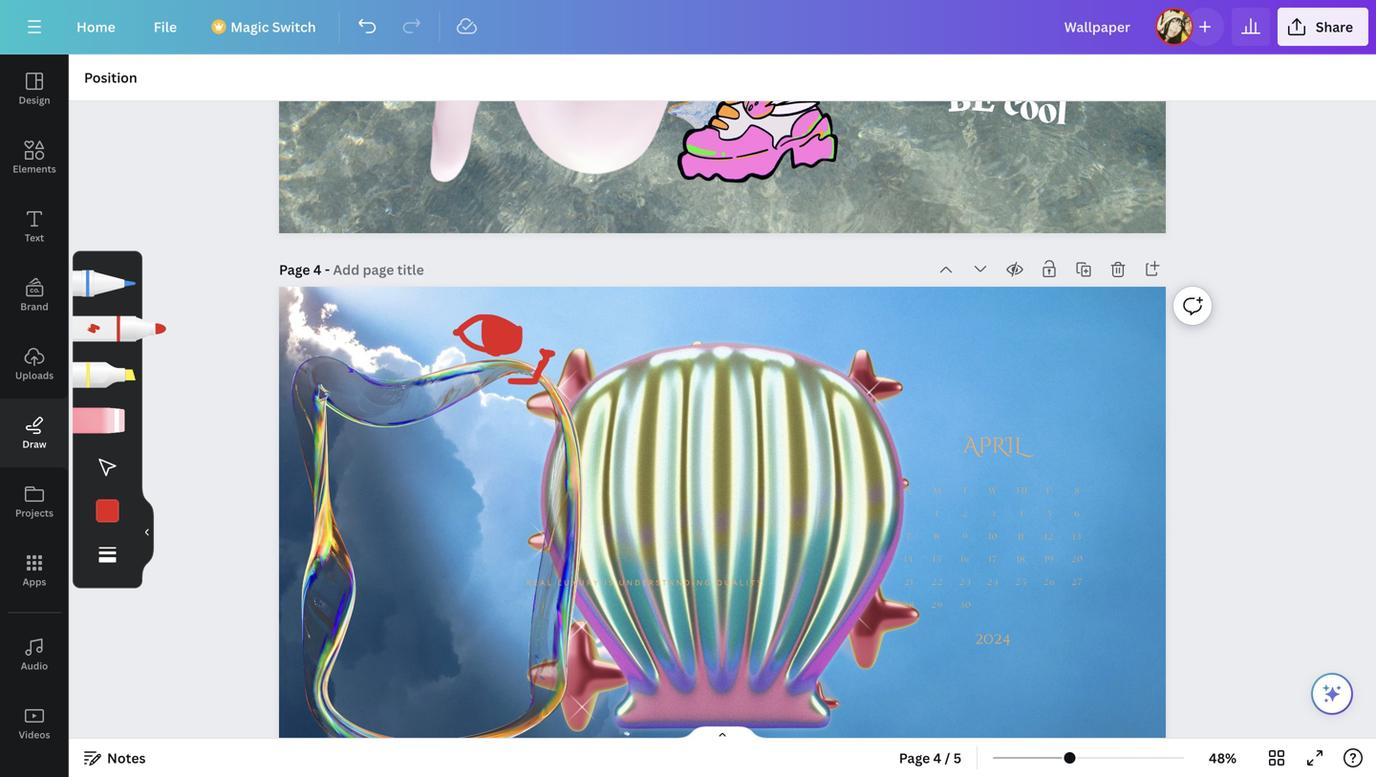 Task type: locate. For each thing, give the bounding box(es) containing it.
m
[[934, 487, 942, 496]]

0 vertical spatial page
[[279, 260, 310, 279]]

21
[[905, 578, 914, 587]]

15
[[933, 556, 942, 564]]

t
[[962, 487, 969, 496]]

apps
[[23, 575, 46, 588]]

0 horizontal spatial 5
[[954, 749, 962, 767]]

4 up 11
[[1019, 510, 1025, 519]]

s
[[907, 487, 913, 496], [1075, 487, 1081, 496]]

real
[[527, 578, 554, 589]]

1 vertical spatial 4
[[1019, 510, 1025, 519]]

page 4 -
[[279, 260, 333, 279]]

4 left -
[[313, 260, 322, 279]]

draw
[[22, 438, 46, 451]]

2 horizontal spatial 4
[[1019, 510, 1025, 519]]

file
[[154, 18, 177, 36]]

5
[[1047, 510, 1053, 519], [954, 749, 962, 767]]

page
[[279, 260, 310, 279], [899, 749, 930, 767]]

1 vertical spatial 5
[[954, 749, 962, 767]]

5 up 12
[[1047, 510, 1053, 519]]

4
[[313, 260, 322, 279], [1019, 510, 1025, 519], [933, 749, 942, 767]]

notes button
[[76, 743, 153, 773]]

24
[[988, 578, 1000, 587]]

6 13
[[1073, 510, 1082, 541]]

4 inside 11 4 18
[[1019, 510, 1025, 519]]

uploads button
[[0, 330, 69, 399]]

notes
[[107, 749, 146, 767]]

48%
[[1209, 749, 1237, 767]]

page left -
[[279, 260, 310, 279]]

4 inside button
[[933, 749, 942, 767]]

16
[[961, 556, 970, 564]]

magic switch
[[231, 18, 316, 36]]

s left m at the right bottom of page
[[907, 487, 913, 496]]

1 horizontal spatial 5
[[1047, 510, 1053, 519]]

side panel tab list
[[0, 54, 69, 777]]

12
[[1045, 533, 1054, 541]]

hide image
[[141, 486, 154, 578]]

22
[[932, 578, 944, 587]]

audio
[[21, 660, 48, 672]]

position button
[[76, 62, 145, 93]]

27 26 25 24 23 22 21
[[905, 578, 1084, 587]]

brand
[[20, 300, 48, 313]]

canva assistant image
[[1321, 682, 1344, 705]]

0 vertical spatial 5
[[1047, 510, 1053, 519]]

#e7191f image
[[96, 500, 119, 522], [96, 500, 119, 522]]

is
[[604, 578, 615, 589]]

text
[[25, 231, 44, 244]]

4 for page 4 / 5
[[933, 749, 942, 767]]

0 horizontal spatial s
[[907, 487, 913, 496]]

s up 6
[[1075, 487, 1081, 496]]

2 vertical spatial 4
[[933, 749, 942, 767]]

0 horizontal spatial 4
[[313, 260, 322, 279]]

13
[[1073, 533, 1082, 541]]

4 for page 4 -
[[313, 260, 322, 279]]

luxury
[[558, 578, 600, 589]]

1 horizontal spatial 4
[[933, 749, 942, 767]]

videos
[[19, 728, 50, 741]]

design button
[[0, 54, 69, 123]]

th
[[1015, 487, 1028, 496]]

elements
[[13, 162, 56, 175]]

april
[[963, 431, 1023, 461]]

0 horizontal spatial page
[[279, 260, 310, 279]]

6
[[1075, 510, 1081, 519]]

4 left /
[[933, 749, 942, 767]]

30
[[960, 601, 972, 610]]

9 2 16
[[961, 510, 970, 564]]

text button
[[0, 192, 69, 261]]

28
[[904, 601, 916, 610]]

1 horizontal spatial page
[[899, 749, 930, 767]]

8 1 15
[[933, 510, 942, 564]]

w
[[989, 487, 999, 496]]

apps button
[[0, 536, 69, 605]]

5 right /
[[954, 749, 962, 767]]

0 vertical spatial 4
[[313, 260, 322, 279]]

share button
[[1278, 8, 1369, 46]]

quality
[[716, 578, 764, 589]]

uploads
[[15, 369, 54, 382]]

page left /
[[899, 749, 930, 767]]

29
[[932, 601, 944, 610]]

1 vertical spatial page
[[899, 749, 930, 767]]

10 3 17
[[989, 510, 998, 564]]

page inside button
[[899, 749, 930, 767]]

main menu bar
[[0, 0, 1376, 54]]

1 horizontal spatial s
[[1075, 487, 1081, 496]]



Task type: vqa. For each thing, say whether or not it's contained in the screenshot.
spanish
no



Task type: describe. For each thing, give the bounding box(es) containing it.
5 inside page 4 / 5 button
[[954, 749, 962, 767]]

home link
[[61, 8, 131, 46]]

videos button
[[0, 689, 69, 758]]

/
[[945, 749, 950, 767]]

12 5 19
[[1045, 510, 1054, 564]]

share
[[1316, 18, 1353, 36]]

file button
[[138, 8, 192, 46]]

home
[[76, 18, 115, 36]]

page for page 4 -
[[279, 260, 310, 279]]

14
[[905, 556, 914, 564]]

magic switch button
[[200, 8, 331, 46]]

show pages image
[[677, 725, 768, 741]]

11
[[1019, 533, 1025, 541]]

10
[[989, 533, 998, 541]]

draw button
[[0, 399, 69, 467]]

3
[[991, 510, 997, 519]]

4 for 11 4 18
[[1019, 510, 1025, 519]]

48% button
[[1192, 743, 1254, 773]]

7 14
[[905, 533, 914, 564]]

f
[[1047, 487, 1053, 496]]

8
[[935, 533, 941, 541]]

9
[[963, 533, 969, 541]]

25
[[1016, 578, 1028, 587]]

Page title text field
[[333, 260, 426, 279]]

s f th w t m s
[[907, 487, 1081, 496]]

17
[[989, 556, 998, 564]]

2024
[[975, 629, 1011, 649]]

brand button
[[0, 261, 69, 330]]

projects
[[15, 507, 54, 519]]

real luxury is understanding quality
[[527, 578, 764, 589]]

19
[[1045, 556, 1054, 564]]

page 4 / 5 button
[[892, 743, 969, 773]]

-
[[325, 260, 330, 279]]

projects button
[[0, 467, 69, 536]]

23
[[960, 578, 972, 587]]

page for page 4 / 5
[[899, 749, 930, 767]]

2
[[963, 510, 969, 519]]

magic
[[231, 18, 269, 36]]

understanding
[[619, 578, 712, 589]]

elements button
[[0, 123, 69, 192]]

audio button
[[0, 620, 69, 689]]

position
[[84, 68, 137, 87]]

1
[[936, 510, 939, 519]]

18
[[1017, 556, 1026, 564]]

11 4 18
[[1017, 510, 1026, 564]]

20
[[1072, 556, 1084, 564]]

5 inside 12 5 19
[[1047, 510, 1053, 519]]

design
[[19, 94, 50, 107]]

switch
[[272, 18, 316, 36]]

1 s from the left
[[907, 487, 913, 496]]

Design title text field
[[1049, 8, 1148, 46]]

2 s from the left
[[1075, 487, 1081, 496]]

30 29 28
[[904, 601, 972, 610]]

26
[[1044, 578, 1056, 587]]

7
[[907, 533, 912, 541]]

page 4 / 5
[[899, 749, 962, 767]]

27
[[1072, 578, 1084, 587]]



